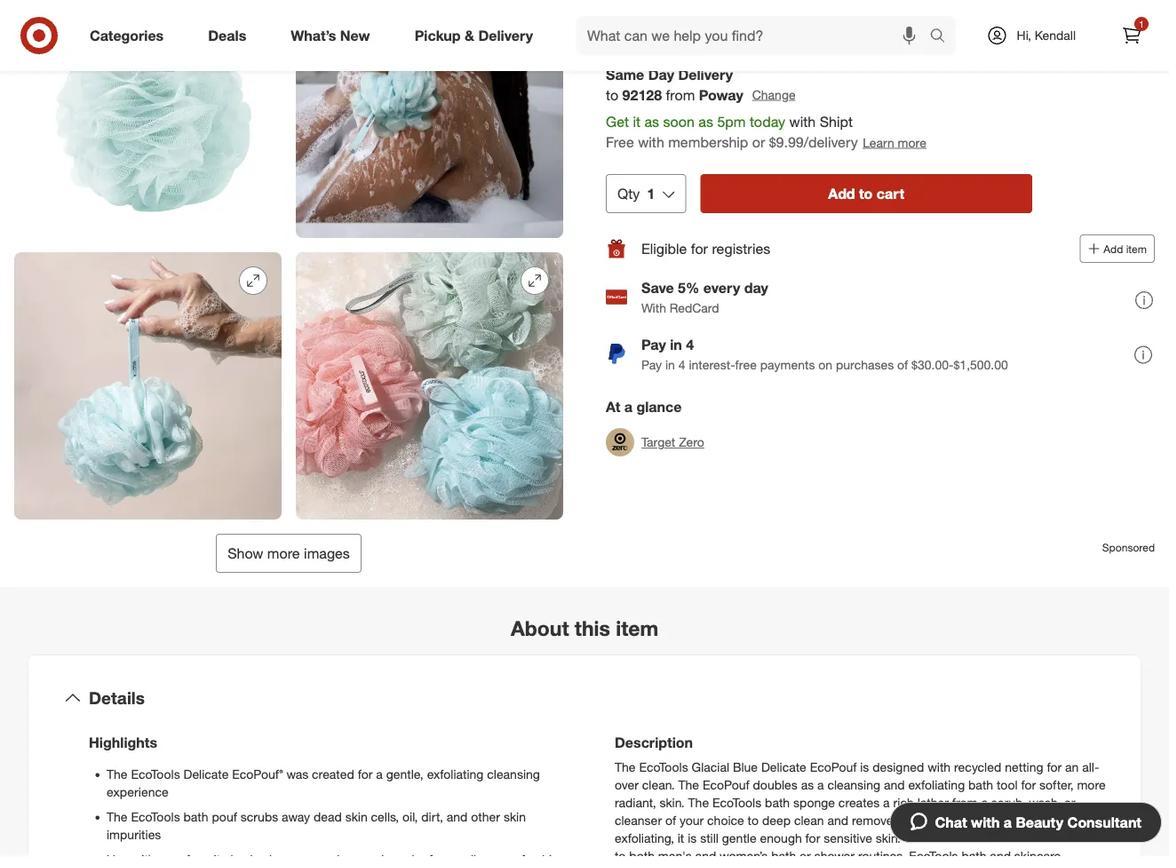 Task type: describe. For each thing, give the bounding box(es) containing it.
delivery inside delivery as soon as 5pm today
[[762, 4, 817, 21]]

bath down enough
[[771, 848, 796, 858]]

excellent
[[1008, 831, 1058, 846]]

cleanser
[[615, 813, 662, 828]]

wash,
[[1029, 795, 1061, 811]]

add for add to cart
[[828, 185, 855, 202]]

netting
[[1005, 760, 1044, 775]]

chat with a beauty consultant button
[[890, 802, 1162, 843]]

with up $9.99/delivery
[[790, 114, 816, 131]]

1 pay from the top
[[642, 336, 666, 354]]

of inside pay in 4 pay in 4 interest-free payments on purchases of $30.00-$1,500.00
[[898, 357, 908, 372]]

at
[[606, 398, 621, 415]]

qty
[[618, 185, 640, 202]]

day
[[744, 280, 768, 297]]

doubles
[[753, 777, 798, 793]]

about this item
[[511, 616, 659, 641]]

kendall
[[1035, 28, 1076, 43]]

0 vertical spatial in
[[670, 336, 682, 354]]

the down glacial
[[678, 777, 699, 793]]

item inside button
[[1126, 242, 1147, 255]]

sun,
[[950, 24, 971, 38]]

bath down "recycled"
[[969, 777, 994, 793]]

1 link
[[1113, 16, 1152, 55]]

ecotools up clean.
[[639, 760, 688, 775]]

get inside the shipping get it by sun, nov 19
[[907, 24, 924, 38]]

deals
[[208, 27, 246, 44]]

more inside button
[[267, 545, 300, 562]]

chat with a beauty consultant
[[935, 814, 1142, 831]]

ecotools delicate ecopouf loofah, 4 of 11 image
[[296, 0, 563, 238]]

cells,
[[371, 809, 399, 825]]

0 vertical spatial skin.
[[660, 795, 685, 811]]

cleansing inside description the ecotools glacial blue delicate ecopouf is designed with recycled netting for an all- over clean. the ecopouf doubles as a cleansing and exfoliating bath tool for softer, more radiant, skin. the ecotools bath sponge creates a rich lather from a scrub, wash, or cleanser of your choice to deep clean and remove dead skin cells. while it works great at exfoliating, it is still gentle enough for sensitive skin. our ecopouf is an excellent addition to both men's and women's bath or shower routines. ecotools bath and ski
[[828, 777, 881, 793]]

and up sensitive
[[828, 813, 849, 828]]

oil,
[[403, 809, 418, 825]]

recycled
[[954, 760, 1002, 775]]

0 vertical spatial an
[[1065, 760, 1079, 775]]

a inside the ecotools delicate ecopouf® was created for a gentle, exfoliating cleansing experience
[[376, 767, 383, 782]]

soon inside delivery as soon as 5pm today
[[777, 24, 801, 38]]

highlights
[[89, 734, 157, 751]]

target zero button
[[606, 423, 705, 462]]

created
[[312, 767, 354, 782]]

92128
[[623, 86, 662, 103]]

to left "both"
[[615, 848, 626, 858]]

categories
[[90, 27, 164, 44]]

&
[[465, 27, 474, 44]]

1 horizontal spatial 1
[[1139, 18, 1144, 29]]

scrub,
[[992, 795, 1026, 811]]

ecotools delicate ecopouf loofah, 5 of 11 image
[[14, 253, 282, 520]]

2 horizontal spatial is
[[979, 831, 988, 846]]

save
[[642, 280, 674, 297]]

description the ecotools glacial blue delicate ecopouf is designed with recycled netting for an all- over clean. the ecopouf doubles as a cleansing and exfoliating bath tool for softer, more radiant, skin. the ecotools bath sponge creates a rich lather from a scrub, wash, or cleanser of your choice to deep clean and remove dead skin cells. while it works great at exfoliating, it is still gentle enough for sensitive skin. our ecopouf is an excellent addition to both men's and women's bath or shower routines. ecotools bath and ski
[[615, 734, 1109, 858]]

with right free
[[638, 134, 664, 151]]

details button
[[43, 670, 1127, 727]]

to inside button
[[859, 185, 873, 202]]

as inside delivery as soon as 5pm today
[[804, 24, 815, 38]]

2 horizontal spatial or
[[1064, 795, 1076, 811]]

hours
[[691, 24, 718, 38]]

chat
[[935, 814, 967, 831]]

shipping get it by sun, nov 19
[[907, 4, 1008, 38]]

choice
[[707, 813, 744, 828]]

purchases
[[836, 357, 894, 372]]

clean
[[794, 813, 824, 828]]

the ecotools delicate ecopouf® was created for a gentle, exfoliating cleansing experience
[[107, 767, 540, 800]]

creates
[[839, 795, 880, 811]]

0 horizontal spatial 4
[[679, 357, 686, 372]]

sponge
[[794, 795, 835, 811]]

gentle,
[[386, 767, 424, 782]]

skin inside description the ecotools glacial blue delicate ecopouf is designed with recycled netting for an all- over clean. the ecopouf doubles as a cleansing and exfoliating bath tool for softer, more radiant, skin. the ecotools bath sponge creates a rich lather from a scrub, wash, or cleanser of your choice to deep clean and remove dead skin cells. while it works great at exfoliating, it is still gentle enough for sensitive skin. our ecopouf is an excellent addition to both men's and women's bath or shower routines. ecotools bath and ski
[[929, 813, 951, 828]]

it inside the shipping get it by sun, nov 19
[[927, 24, 933, 38]]

learn
[[863, 135, 895, 150]]

consultant
[[1068, 814, 1142, 831]]

a inside button
[[1004, 814, 1012, 831]]

works
[[1030, 813, 1063, 828]]

our
[[904, 831, 925, 846]]

search
[[922, 28, 965, 46]]

redcard
[[670, 300, 719, 316]]

qty 1
[[618, 185, 655, 202]]

search button
[[922, 16, 965, 59]]

tool
[[997, 777, 1018, 793]]

for right eligible
[[691, 240, 708, 257]]

softer,
[[1040, 777, 1074, 793]]

as down 92128
[[645, 114, 659, 131]]

the inside the ecotools bath pouf scrubs away dead skin cells, oil, dirt, and other skin impurities
[[107, 809, 128, 825]]

ecotools inside the ecotools bath pouf scrubs away dead skin cells, oil, dirt, and other skin impurities
[[131, 809, 180, 825]]

and down while
[[990, 848, 1011, 858]]

same
[[606, 66, 644, 83]]

at a glance
[[606, 398, 682, 415]]

gentle
[[722, 831, 757, 846]]

designed
[[873, 760, 924, 775]]

description
[[615, 734, 693, 751]]

delivery for pickup & delivery
[[478, 27, 533, 44]]

1 horizontal spatial skin.
[[876, 831, 901, 846]]

5%
[[678, 280, 700, 297]]

save 5% every day with redcard
[[642, 280, 768, 316]]

what's new link
[[276, 16, 392, 55]]

from inside description the ecotools glacial blue delicate ecopouf is designed with recycled netting for an all- over clean. the ecopouf doubles as a cleansing and exfoliating bath tool for softer, more radiant, skin. the ecotools bath sponge creates a rich lather from a scrub, wash, or cleanser of your choice to deep clean and remove dead skin cells. while it works great at exfoliating, it is still gentle enough for sensitive skin. our ecopouf is an excellent addition to both men's and women's bath or shower routines. ecotools bath and ski
[[952, 795, 978, 811]]

hi, kendall
[[1017, 28, 1076, 43]]

with
[[642, 300, 666, 316]]

it inside the get it as soon as 5pm today with shipt free with membership or $9.99/delivery learn more
[[633, 114, 641, 131]]

this
[[575, 616, 610, 641]]

pickup & delivery link
[[400, 16, 555, 55]]

exfoliating inside the ecotools delicate ecopouf® was created for a gentle, exfoliating cleansing experience
[[427, 767, 484, 782]]

$1,500.00
[[954, 357, 1008, 372]]

get inside the get it as soon as 5pm today with shipt free with membership or $9.99/delivery learn more
[[606, 114, 629, 131]]

image gallery element
[[14, 0, 563, 573]]

over
[[615, 777, 639, 793]]

lather
[[918, 795, 949, 811]]

the inside the ecotools delicate ecopouf® was created for a gentle, exfoliating cleansing experience
[[107, 767, 128, 782]]

and inside the ecotools bath pouf scrubs away dead skin cells, oil, dirt, and other skin impurities
[[447, 809, 468, 825]]

by
[[936, 24, 947, 38]]

What can we help you find? suggestions appear below search field
[[577, 16, 934, 55]]

0 vertical spatial ecopouf
[[810, 760, 857, 775]]

scrubs
[[241, 809, 278, 825]]

the up 'your'
[[688, 795, 709, 811]]

5pm inside the get it as soon as 5pm today with shipt free with membership or $9.99/delivery learn more
[[717, 114, 746, 131]]

images
[[304, 545, 350, 562]]

dead inside description the ecotools glacial blue delicate ecopouf is designed with recycled netting for an all- over clean. the ecopouf doubles as a cleansing and exfoliating bath tool for softer, more radiant, skin. the ecotools bath sponge creates a rich lather from a scrub, wash, or cleanser of your choice to deep clean and remove dead skin cells. while it works great at exfoliating, it is still gentle enough for sensitive skin. our ecopouf is an excellent addition to both men's and women's bath or shower routines. ecotools bath and ski
[[897, 813, 925, 828]]

it up men's
[[678, 831, 684, 846]]

same day delivery
[[606, 66, 733, 83]]

today inside delivery as soon as 5pm today
[[842, 24, 869, 38]]

5pm inside delivery as soon as 5pm today
[[818, 24, 839, 38]]

to down the same
[[606, 86, 619, 103]]

as
[[762, 24, 774, 38]]

free
[[606, 134, 634, 151]]

great
[[1067, 813, 1095, 828]]

exfoliating inside description the ecotools glacial blue delicate ecopouf is designed with recycled netting for an all- over clean. the ecopouf doubles as a cleansing and exfoliating bath tool for softer, more radiant, skin. the ecotools bath sponge creates a rich lather from a scrub, wash, or cleanser of your choice to deep clean and remove dead skin cells. while it works great at exfoliating, it is still gentle enough for sensitive skin. our ecopouf is an excellent addition to both men's and women's bath or shower routines. ecotools bath and ski
[[908, 777, 965, 793]]



Task type: locate. For each thing, give the bounding box(es) containing it.
while
[[986, 813, 1017, 828]]

to up gentle
[[748, 813, 759, 828]]

ecopouf down cells.
[[928, 831, 975, 846]]

1 vertical spatial delivery
[[478, 27, 533, 44]]

1 horizontal spatial today
[[842, 24, 869, 38]]

is
[[860, 760, 869, 775], [688, 831, 697, 846], [979, 831, 988, 846]]

1 horizontal spatial exfoliating
[[908, 777, 965, 793]]

more inside description the ecotools glacial blue delicate ecopouf is designed with recycled netting for an all- over clean. the ecopouf doubles as a cleansing and exfoliating bath tool for softer, more radiant, skin. the ecotools bath sponge creates a rich lather from a scrub, wash, or cleanser of your choice to deep clean and remove dead skin cells. while it works great at exfoliating, it is still gentle enough for sensitive skin. our ecopouf is an excellent addition to both men's and women's bath or shower routines. ecotools bath and ski
[[1077, 777, 1106, 793]]

soon inside the get it as soon as 5pm today with shipt free with membership or $9.99/delivery learn more
[[663, 114, 695, 131]]

it
[[927, 24, 933, 38], [633, 114, 641, 131], [1020, 813, 1027, 828], [678, 831, 684, 846]]

soon up membership
[[663, 114, 695, 131]]

target
[[642, 435, 676, 450]]

1 vertical spatial more
[[267, 545, 300, 562]]

0 vertical spatial item
[[1126, 242, 1147, 255]]

1 horizontal spatial or
[[800, 848, 811, 858]]

2 vertical spatial or
[[800, 848, 811, 858]]

ecotools up the choice
[[713, 795, 762, 811]]

skin
[[345, 809, 368, 825], [504, 809, 526, 825], [929, 813, 951, 828]]

0 vertical spatial 5pm
[[818, 24, 839, 38]]

cleansing up creates
[[828, 777, 881, 793]]

bath down cells.
[[962, 848, 987, 858]]

rich
[[893, 795, 914, 811]]

1 horizontal spatial from
[[952, 795, 978, 811]]

today down change button
[[750, 114, 786, 131]]

delicate
[[761, 760, 807, 775], [184, 767, 229, 782]]

0 vertical spatial today
[[842, 24, 869, 38]]

0 vertical spatial from
[[666, 86, 695, 103]]

in
[[670, 336, 682, 354], [666, 357, 675, 372]]

5pm
[[818, 24, 839, 38], [717, 114, 746, 131]]

ecotools down our
[[909, 848, 958, 858]]

0 horizontal spatial ecopouf
[[703, 777, 750, 793]]

dead up our
[[897, 813, 925, 828]]

0 horizontal spatial today
[[750, 114, 786, 131]]

1 vertical spatial add
[[1104, 242, 1123, 255]]

0 vertical spatial 1
[[1139, 18, 1144, 29]]

in down redcard
[[670, 336, 682, 354]]

1 horizontal spatial get
[[907, 24, 924, 38]]

1 vertical spatial pickup
[[415, 27, 461, 44]]

away
[[282, 809, 310, 825]]

1 vertical spatial get
[[606, 114, 629, 131]]

change button
[[751, 85, 797, 105]]

0 horizontal spatial or
[[752, 134, 765, 151]]

as up sponge
[[801, 777, 814, 793]]

0 horizontal spatial delivery
[[478, 27, 533, 44]]

with inside button
[[971, 814, 1000, 831]]

what's new
[[291, 27, 370, 44]]

about
[[511, 616, 569, 641]]

1 vertical spatial today
[[750, 114, 786, 131]]

today
[[842, 24, 869, 38], [750, 114, 786, 131]]

2 horizontal spatial skin
[[929, 813, 951, 828]]

eligible
[[642, 240, 687, 257]]

radiant,
[[615, 795, 656, 811]]

soon right as
[[777, 24, 801, 38]]

delivery inside "link"
[[478, 27, 533, 44]]

1 right kendall
[[1139, 18, 1144, 29]]

exfoliating up dirt,
[[427, 767, 484, 782]]

delivery up from poway
[[678, 66, 733, 83]]

cleansing
[[487, 767, 540, 782], [828, 777, 881, 793]]

exfoliating up lather
[[908, 777, 965, 793]]

pickup for ready
[[618, 4, 664, 21]]

a down scrub,
[[1004, 814, 1012, 831]]

for down netting
[[1021, 777, 1036, 793]]

what's
[[291, 27, 336, 44]]

19
[[996, 24, 1008, 38]]

a
[[624, 398, 633, 415], [376, 767, 383, 782], [818, 777, 824, 793], [883, 795, 890, 811], [981, 795, 988, 811], [1004, 814, 1012, 831]]

0 horizontal spatial get
[[606, 114, 629, 131]]

1 horizontal spatial soon
[[777, 24, 801, 38]]

1 horizontal spatial an
[[1065, 760, 1079, 775]]

0 horizontal spatial exfoliating
[[427, 767, 484, 782]]

delivery
[[762, 4, 817, 21], [478, 27, 533, 44], [678, 66, 733, 83]]

a right "at"
[[624, 398, 633, 415]]

cleansing up other
[[487, 767, 540, 782]]

add item button
[[1080, 235, 1155, 263]]

1 horizontal spatial is
[[860, 760, 869, 775]]

0 horizontal spatial skin
[[345, 809, 368, 825]]

2 pay from the top
[[642, 357, 662, 372]]

1 horizontal spatial cleansing
[[828, 777, 881, 793]]

0 horizontal spatial delicate
[[184, 767, 229, 782]]

it left by
[[927, 24, 933, 38]]

0 horizontal spatial dead
[[314, 809, 342, 825]]

show
[[228, 545, 263, 562]]

bath up the 'deep'
[[765, 795, 790, 811]]

registries
[[712, 240, 771, 257]]

more right learn
[[898, 135, 927, 150]]

from down same day delivery
[[666, 86, 695, 103]]

0 horizontal spatial add
[[828, 185, 855, 202]]

as inside description the ecotools glacial blue delicate ecopouf is designed with recycled netting for an all- over clean. the ecopouf doubles as a cleansing and exfoliating bath tool for softer, more radiant, skin. the ecotools bath sponge creates a rich lather from a scrub, wash, or cleanser of your choice to deep clean and remove dead skin cells. while it works great at exfoliating, it is still gentle enough for sensitive skin. our ecopouf is an excellent addition to both men's and women's bath or shower routines. ecotools bath and ski
[[801, 777, 814, 793]]

1 horizontal spatial delicate
[[761, 760, 807, 775]]

pickup inside "link"
[[415, 27, 461, 44]]

2 horizontal spatial more
[[1077, 777, 1106, 793]]

pickup inside pickup ready within 2 hours
[[618, 4, 664, 21]]

from up cells.
[[952, 795, 978, 811]]

delicate up the doubles at the bottom right of page
[[761, 760, 807, 775]]

4 up the interest-
[[686, 336, 694, 354]]

or down enough
[[800, 848, 811, 858]]

pickup
[[618, 4, 664, 21], [415, 27, 461, 44]]

0 horizontal spatial is
[[688, 831, 697, 846]]

blue
[[733, 760, 758, 775]]

day
[[648, 66, 674, 83]]

still
[[700, 831, 719, 846]]

is left the designed
[[860, 760, 869, 775]]

remove
[[852, 813, 893, 828]]

in left the interest-
[[666, 357, 675, 372]]

or inside the get it as soon as 5pm today with shipt free with membership or $9.99/delivery learn more
[[752, 134, 765, 151]]

5pm right as
[[818, 24, 839, 38]]

skin right other
[[504, 809, 526, 825]]

and down still
[[695, 848, 716, 858]]

and down the designed
[[884, 777, 905, 793]]

from poway
[[666, 86, 744, 103]]

poway
[[699, 86, 744, 103]]

1 vertical spatial an
[[991, 831, 1005, 846]]

target zero
[[642, 435, 705, 450]]

is down cells.
[[979, 831, 988, 846]]

the ecotools bath pouf scrubs away dead skin cells, oil, dirt, and other skin impurities
[[107, 809, 526, 843]]

ecotools up impurities
[[131, 809, 180, 825]]

get up free
[[606, 114, 629, 131]]

0 vertical spatial soon
[[777, 24, 801, 38]]

1 horizontal spatial pickup
[[618, 4, 664, 21]]

shipt
[[820, 114, 853, 131]]

1 horizontal spatial item
[[1126, 242, 1147, 255]]

add to cart
[[828, 185, 905, 202]]

of left the $30.00- at right top
[[898, 357, 908, 372]]

show more images button
[[216, 534, 362, 573]]

2 horizontal spatial delivery
[[762, 4, 817, 21]]

0 horizontal spatial skin.
[[660, 795, 685, 811]]

delivery up as
[[762, 4, 817, 21]]

to 92128
[[606, 86, 662, 103]]

0 vertical spatial more
[[898, 135, 927, 150]]

pouf
[[212, 809, 237, 825]]

4
[[686, 336, 694, 354], [679, 357, 686, 372]]

more down all-
[[1077, 777, 1106, 793]]

more right "show"
[[267, 545, 300, 562]]

both
[[629, 848, 655, 858]]

4 left the interest-
[[679, 357, 686, 372]]

1 vertical spatial item
[[616, 616, 659, 641]]

pay in 4 pay in 4 interest-free payments on purchases of $30.00-$1,500.00
[[642, 336, 1008, 372]]

dead right away
[[314, 809, 342, 825]]

cells.
[[954, 813, 982, 828]]

1 vertical spatial 5pm
[[717, 114, 746, 131]]

with inside description the ecotools glacial blue delicate ecopouf is designed with recycled netting for an all- over clean. the ecopouf doubles as a cleansing and exfoliating bath tool for softer, more radiant, skin. the ecotools bath sponge creates a rich lather from a scrub, wash, or cleanser of your choice to deep clean and remove dead skin cells. while it works great at exfoliating, it is still gentle enough for sensitive skin. our ecopouf is an excellent addition to both men's and women's bath or shower routines. ecotools bath and ski
[[928, 760, 951, 775]]

0 horizontal spatial soon
[[663, 114, 695, 131]]

ecopouf down glacial
[[703, 777, 750, 793]]

ecopouf up sponge
[[810, 760, 857, 775]]

as
[[804, 24, 815, 38], [645, 114, 659, 131], [699, 114, 714, 131], [801, 777, 814, 793]]

as up membership
[[699, 114, 714, 131]]

bath inside the ecotools bath pouf scrubs away dead skin cells, oil, dirt, and other skin impurities
[[184, 809, 208, 825]]

5pm down poway
[[717, 114, 746, 131]]

pickup left &
[[415, 27, 461, 44]]

add inside button
[[828, 185, 855, 202]]

skin left cells,
[[345, 809, 368, 825]]

pay down with
[[642, 336, 666, 354]]

0 horizontal spatial 1
[[647, 185, 655, 202]]

1 vertical spatial soon
[[663, 114, 695, 131]]

for inside the ecotools delicate ecopouf® was created for a gentle, exfoliating cleansing experience
[[358, 767, 373, 782]]

1 vertical spatial from
[[952, 795, 978, 811]]

with down scrub,
[[971, 814, 1000, 831]]

get left by
[[907, 24, 924, 38]]

an left all-
[[1065, 760, 1079, 775]]

or up great
[[1064, 795, 1076, 811]]

dead inside the ecotools bath pouf scrubs away dead skin cells, oil, dirt, and other skin impurities
[[314, 809, 342, 825]]

1 vertical spatial pay
[[642, 357, 662, 372]]

with up lather
[[928, 760, 951, 775]]

delicate inside description the ecotools glacial blue delicate ecopouf is designed with recycled netting for an all- over clean. the ecopouf doubles as a cleansing and exfoliating bath tool for softer, more radiant, skin. the ecotools bath sponge creates a rich lather from a scrub, wash, or cleanser of your choice to deep clean and remove dead skin cells. while it works great at exfoliating, it is still gentle enough for sensitive skin. our ecopouf is an excellent addition to both men's and women's bath or shower routines. ecotools bath and ski
[[761, 760, 807, 775]]

a left gentle, on the left bottom of page
[[376, 767, 383, 782]]

the up impurities
[[107, 809, 128, 825]]

0 vertical spatial or
[[752, 134, 765, 151]]

1 horizontal spatial ecopouf
[[810, 760, 857, 775]]

a left scrub,
[[981, 795, 988, 811]]

ecotools delicate ecopouf loofah, 3 of 11 image
[[14, 0, 282, 238]]

every
[[704, 280, 740, 297]]

show more images
[[228, 545, 350, 562]]

and
[[884, 777, 905, 793], [447, 809, 468, 825], [828, 813, 849, 828], [695, 848, 716, 858], [990, 848, 1011, 858]]

1 vertical spatial of
[[666, 813, 676, 828]]

1 horizontal spatial more
[[898, 135, 927, 150]]

ecotools inside the ecotools delicate ecopouf® was created for a gentle, exfoliating cleansing experience
[[131, 767, 180, 782]]

details
[[89, 688, 145, 708]]

1 vertical spatial 4
[[679, 357, 686, 372]]

today inside the get it as soon as 5pm today with shipt free with membership or $9.99/delivery learn more
[[750, 114, 786, 131]]

1 vertical spatial in
[[666, 357, 675, 372]]

membership
[[668, 134, 748, 151]]

it up excellent
[[1020, 813, 1027, 828]]

2 vertical spatial ecopouf
[[928, 831, 975, 846]]

glance
[[637, 398, 682, 415]]

2 horizontal spatial ecopouf
[[928, 831, 975, 846]]

0 horizontal spatial of
[[666, 813, 676, 828]]

delivery as soon as 5pm today
[[762, 4, 869, 38]]

1 horizontal spatial skin
[[504, 809, 526, 825]]

1 horizontal spatial dead
[[897, 813, 925, 828]]

delivery for same day delivery
[[678, 66, 733, 83]]

addition
[[1061, 831, 1106, 846]]

$30.00-
[[912, 357, 954, 372]]

it up free
[[633, 114, 641, 131]]

an down while
[[991, 831, 1005, 846]]

pickup ready within 2 hours
[[618, 4, 718, 38]]

deals link
[[193, 16, 269, 55]]

0 horizontal spatial 5pm
[[717, 114, 746, 131]]

soon
[[777, 24, 801, 38], [663, 114, 695, 131]]

skin. down clean.
[[660, 795, 685, 811]]

clean.
[[642, 777, 675, 793]]

dirt,
[[421, 809, 443, 825]]

deep
[[762, 813, 791, 828]]

2
[[682, 24, 688, 38]]

learn more button
[[862, 133, 928, 153]]

for up softer,
[[1047, 760, 1062, 775]]

0 horizontal spatial item
[[616, 616, 659, 641]]

men's
[[658, 848, 692, 858]]

0 vertical spatial pickup
[[618, 4, 664, 21]]

a up sponge
[[818, 777, 824, 793]]

pay up glance
[[642, 357, 662, 372]]

0 horizontal spatial cleansing
[[487, 767, 540, 782]]

pickup & delivery
[[415, 27, 533, 44]]

bath left pouf
[[184, 809, 208, 825]]

1 horizontal spatial delivery
[[678, 66, 733, 83]]

at
[[1099, 813, 1109, 828]]

or down change button
[[752, 134, 765, 151]]

an
[[1065, 760, 1079, 775], [991, 831, 1005, 846]]

pickup for &
[[415, 27, 461, 44]]

pickup up ready
[[618, 4, 664, 21]]

is left still
[[688, 831, 697, 846]]

1 horizontal spatial 5pm
[[818, 24, 839, 38]]

today left by
[[842, 24, 869, 38]]

0 vertical spatial add
[[828, 185, 855, 202]]

1 horizontal spatial 4
[[686, 336, 694, 354]]

of inside description the ecotools glacial blue delicate ecopouf is designed with recycled netting for an all- over clean. the ecopouf doubles as a cleansing and exfoliating bath tool for softer, more radiant, skin. the ecotools bath sponge creates a rich lather from a scrub, wash, or cleanser of your choice to deep clean and remove dead skin cells. while it works great at exfoliating, it is still gentle enough for sensitive skin. our ecopouf is an excellent addition to both men's and women's bath or shower routines. ecotools bath and ski
[[666, 813, 676, 828]]

1 vertical spatial or
[[1064, 795, 1076, 811]]

was
[[286, 767, 309, 782]]

skin. up routines.
[[876, 831, 901, 846]]

delicate up pouf
[[184, 767, 229, 782]]

within
[[651, 24, 679, 38]]

0 vertical spatial delivery
[[762, 4, 817, 21]]

hi,
[[1017, 28, 1032, 43]]

cart
[[877, 185, 905, 202]]

1 horizontal spatial add
[[1104, 242, 1123, 255]]

of left 'your'
[[666, 813, 676, 828]]

cleansing inside the ecotools delicate ecopouf® was created for a gentle, exfoliating cleansing experience
[[487, 767, 540, 782]]

with
[[790, 114, 816, 131], [638, 134, 664, 151], [928, 760, 951, 775], [971, 814, 1000, 831]]

categories link
[[75, 16, 186, 55]]

1 vertical spatial ecopouf
[[703, 777, 750, 793]]

1 right qty
[[647, 185, 655, 202]]

a left rich
[[883, 795, 890, 811]]

add inside button
[[1104, 242, 1123, 255]]

0 vertical spatial pay
[[642, 336, 666, 354]]

0 horizontal spatial from
[[666, 86, 695, 103]]

delivery right &
[[478, 27, 533, 44]]

the up over
[[615, 760, 636, 775]]

new
[[340, 27, 370, 44]]

ecotools delicate ecopouf loofah, 6 of 11 image
[[296, 253, 563, 520]]

as right as
[[804, 24, 815, 38]]

ecopouf®
[[232, 767, 283, 782]]

0 vertical spatial get
[[907, 24, 924, 38]]

and right dirt,
[[447, 809, 468, 825]]

delicate inside the ecotools delicate ecopouf® was created for a gentle, exfoliating cleansing experience
[[184, 767, 229, 782]]

add for add item
[[1104, 242, 1123, 255]]

dead
[[314, 809, 342, 825], [897, 813, 925, 828]]

1 vertical spatial 1
[[647, 185, 655, 202]]

0 vertical spatial of
[[898, 357, 908, 372]]

to left cart
[[859, 185, 873, 202]]

the up experience
[[107, 767, 128, 782]]

0 vertical spatial 4
[[686, 336, 694, 354]]

more inside the get it as soon as 5pm today with shipt free with membership or $9.99/delivery learn more
[[898, 135, 927, 150]]

2 vertical spatial more
[[1077, 777, 1106, 793]]

0 horizontal spatial an
[[991, 831, 1005, 846]]

2 vertical spatial delivery
[[678, 66, 733, 83]]

1 vertical spatial skin.
[[876, 831, 901, 846]]

ecotools up experience
[[131, 767, 180, 782]]

your
[[680, 813, 704, 828]]

for down clean
[[806, 831, 820, 846]]

exfoliating,
[[615, 831, 674, 846]]

shipping
[[907, 4, 966, 21]]

skin down lather
[[929, 813, 951, 828]]

to
[[606, 86, 619, 103], [859, 185, 873, 202], [748, 813, 759, 828], [615, 848, 626, 858]]

0 horizontal spatial more
[[267, 545, 300, 562]]

1 horizontal spatial of
[[898, 357, 908, 372]]

for right the created
[[358, 767, 373, 782]]

0 horizontal spatial pickup
[[415, 27, 461, 44]]



Task type: vqa. For each thing, say whether or not it's contained in the screenshot.
1st ALL COLORS icon from right
no



